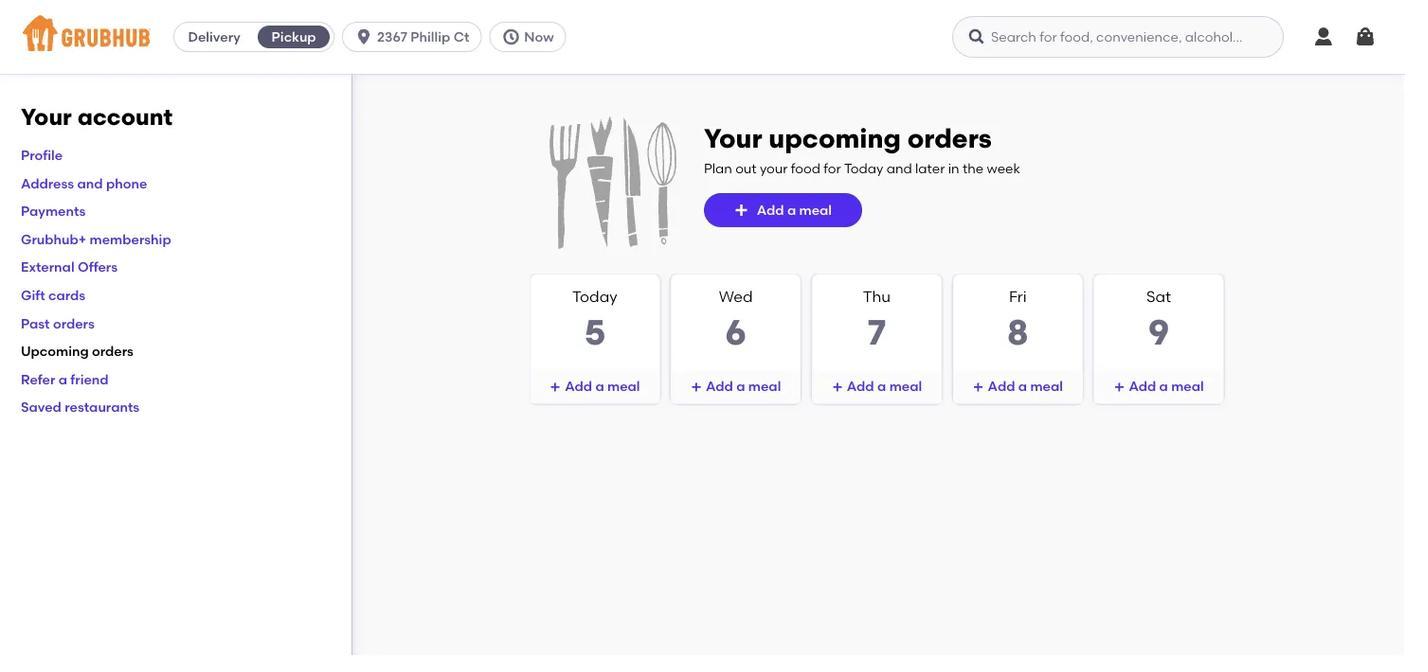 Task type: locate. For each thing, give the bounding box(es) containing it.
add a meal button for 7
[[812, 370, 941, 404]]

external
[[21, 259, 74, 275]]

today inside your upcoming orders plan out your food for today and later in the week
[[844, 160, 883, 176]]

grubhub+ membership link
[[21, 231, 171, 247]]

add down 8
[[988, 379, 1015, 395]]

add a meal button down 8
[[953, 370, 1082, 404]]

a down 5
[[595, 379, 604, 395]]

6
[[725, 312, 746, 354]]

add a meal down 9
[[1129, 379, 1204, 395]]

address and phone
[[21, 175, 147, 191]]

address
[[21, 175, 74, 191]]

add a meal button down 7
[[812, 370, 941, 404]]

pickup button
[[254, 22, 334, 52]]

a
[[787, 202, 796, 218], [58, 371, 67, 388], [595, 379, 604, 395], [736, 379, 745, 395], [877, 379, 886, 395], [1018, 379, 1027, 395], [1159, 379, 1168, 395]]

orders up 'friend'
[[92, 343, 134, 359]]

0 horizontal spatial your
[[21, 103, 72, 131]]

add a meal down 8
[[988, 379, 1063, 395]]

add a meal button for 9
[[1094, 370, 1223, 404]]

week
[[987, 160, 1020, 176]]

add a meal button for 8
[[953, 370, 1082, 404]]

add down 9
[[1129, 379, 1156, 395]]

orders
[[907, 123, 992, 154], [53, 315, 95, 331], [92, 343, 134, 359]]

thu 7
[[863, 288, 891, 354]]

a right refer
[[58, 371, 67, 388]]

today
[[844, 160, 883, 176], [572, 288, 617, 306]]

a down 8
[[1018, 379, 1027, 395]]

refer a friend
[[21, 371, 109, 388]]

orders up upcoming orders link
[[53, 315, 95, 331]]

1 horizontal spatial and
[[887, 160, 912, 176]]

fri
[[1009, 288, 1027, 306]]

a down 9
[[1159, 379, 1168, 395]]

cards
[[48, 287, 85, 303]]

a down 7
[[877, 379, 886, 395]]

upcoming orders
[[21, 343, 134, 359]]

meal for 9
[[1171, 379, 1204, 395]]

meal
[[799, 202, 832, 218], [607, 379, 640, 395], [748, 379, 781, 395], [889, 379, 922, 395], [1030, 379, 1063, 395], [1171, 379, 1204, 395]]

orders for upcoming orders
[[92, 343, 134, 359]]

add a meal button down 6
[[671, 370, 800, 404]]

and left later
[[887, 160, 912, 176]]

past orders
[[21, 315, 95, 331]]

external offers
[[21, 259, 117, 275]]

svg image for add a meal button associated with 8
[[973, 382, 984, 393]]

and left the phone
[[77, 175, 103, 191]]

add down 5
[[565, 379, 592, 395]]

0 vertical spatial orders
[[907, 123, 992, 154]]

orders up in
[[907, 123, 992, 154]]

gift cards
[[21, 287, 85, 303]]

add a meal button down your
[[704, 193, 862, 227]]

orders inside your upcoming orders plan out your food for today and later in the week
[[907, 123, 992, 154]]

upcoming orders link
[[21, 343, 134, 359]]

your for upcoming
[[704, 123, 762, 154]]

5
[[584, 312, 606, 354]]

add a meal
[[757, 202, 832, 218], [565, 379, 640, 395], [706, 379, 781, 395], [847, 379, 922, 395], [988, 379, 1063, 395], [1129, 379, 1204, 395]]

pickup
[[272, 29, 316, 45]]

plan
[[704, 160, 732, 176]]

a for 7
[[877, 379, 886, 395]]

meal for 8
[[1030, 379, 1063, 395]]

0 horizontal spatial today
[[572, 288, 617, 306]]

1 vertical spatial orders
[[53, 315, 95, 331]]

add a meal down 5
[[565, 379, 640, 395]]

add a meal down 7
[[847, 379, 922, 395]]

add a meal down 6
[[706, 379, 781, 395]]

account
[[77, 103, 173, 131]]

and
[[887, 160, 912, 176], [77, 175, 103, 191]]

out
[[735, 160, 757, 176]]

add for 9
[[1129, 379, 1156, 395]]

1 horizontal spatial today
[[844, 160, 883, 176]]

today up 5
[[572, 288, 617, 306]]

add a meal button down 5
[[530, 370, 659, 404]]

your up profile link on the left of page
[[21, 103, 72, 131]]

add for 5
[[565, 379, 592, 395]]

refer
[[21, 371, 55, 388]]

now button
[[489, 22, 574, 52]]

your
[[21, 103, 72, 131], [704, 123, 762, 154]]

add down your
[[757, 202, 784, 218]]

thu
[[863, 288, 891, 306]]

wed 6
[[719, 288, 753, 354]]

add
[[757, 202, 784, 218], [565, 379, 592, 395], [706, 379, 733, 395], [847, 379, 874, 395], [988, 379, 1015, 395], [1129, 379, 1156, 395]]

0 vertical spatial today
[[844, 160, 883, 176]]

address and phone link
[[21, 175, 147, 191]]

a down 6
[[736, 379, 745, 395]]

svg image
[[1312, 26, 1335, 48], [502, 27, 521, 46], [967, 27, 986, 46], [550, 382, 561, 393]]

meal for 7
[[889, 379, 922, 395]]

add for 7
[[847, 379, 874, 395]]

add a meal for 5
[[565, 379, 640, 395]]

in
[[948, 160, 960, 176]]

add down 7
[[847, 379, 874, 395]]

add a meal button
[[704, 193, 862, 227], [530, 370, 659, 404], [671, 370, 800, 404], [812, 370, 941, 404], [953, 370, 1082, 404], [1094, 370, 1223, 404]]

svg image
[[1354, 26, 1377, 48], [354, 27, 373, 46], [734, 203, 749, 218], [691, 382, 702, 393], [832, 382, 843, 393], [973, 382, 984, 393], [1114, 382, 1125, 393]]

add a meal button down 9
[[1094, 370, 1223, 404]]

payments
[[21, 203, 86, 219]]

add down 6
[[706, 379, 733, 395]]

your inside your upcoming orders plan out your food for today and later in the week
[[704, 123, 762, 154]]

today right for on the right top of page
[[844, 160, 883, 176]]

1 vertical spatial today
[[572, 288, 617, 306]]

offers
[[78, 259, 117, 275]]

7
[[868, 312, 886, 354]]

your
[[760, 160, 788, 176]]

2 vertical spatial orders
[[92, 343, 134, 359]]

orders for past orders
[[53, 315, 95, 331]]

your up out
[[704, 123, 762, 154]]

food
[[791, 160, 821, 176]]

add a meal for 7
[[847, 379, 922, 395]]

1 horizontal spatial your
[[704, 123, 762, 154]]

add a meal down 'food'
[[757, 202, 832, 218]]

sat
[[1146, 288, 1171, 306]]

phillip
[[411, 29, 450, 45]]

and inside your upcoming orders plan out your food for today and later in the week
[[887, 160, 912, 176]]



Task type: vqa. For each thing, say whether or not it's contained in the screenshot.
sandwiches, within a meal to feed the whole family, including 4 half sandwiches, 1 whole salad, 1 group soup and 1 whole french baguette. serves 4-6.
no



Task type: describe. For each thing, give the bounding box(es) containing it.
gift
[[21, 287, 45, 303]]

a for 9
[[1159, 379, 1168, 395]]

add a meal for 6
[[706, 379, 781, 395]]

now
[[524, 29, 554, 45]]

your account
[[21, 103, 173, 131]]

a for 5
[[595, 379, 604, 395]]

svg image for add a meal button corresponding to 9
[[1114, 382, 1125, 393]]

delivery button
[[174, 22, 254, 52]]

grubhub+ membership
[[21, 231, 171, 247]]

add a meal button for 5
[[530, 370, 659, 404]]

add a meal for 8
[[988, 379, 1063, 395]]

add for 8
[[988, 379, 1015, 395]]

today 5
[[572, 288, 617, 354]]

a for 8
[[1018, 379, 1027, 395]]

friend
[[70, 371, 109, 388]]

9
[[1148, 312, 1169, 354]]

your upcoming orders plan out your food for today and later in the week
[[704, 123, 1020, 176]]

for
[[824, 160, 841, 176]]

phone
[[106, 175, 147, 191]]

saved
[[21, 399, 61, 416]]

ct
[[454, 29, 469, 45]]

Search for food, convenience, alcohol... search field
[[952, 16, 1284, 58]]

main navigation navigation
[[0, 0, 1405, 74]]

restaurants
[[65, 399, 139, 416]]

meal for 5
[[607, 379, 640, 395]]

svg image inside the now button
[[502, 27, 521, 46]]

your for account
[[21, 103, 72, 131]]

saved restaurants link
[[21, 399, 139, 416]]

fri 8
[[1007, 288, 1029, 354]]

2367 phillip ct button
[[342, 22, 489, 52]]

upcoming
[[21, 343, 89, 359]]

gift cards link
[[21, 287, 85, 303]]

profile link
[[21, 147, 63, 163]]

later
[[915, 160, 945, 176]]

external offers link
[[21, 259, 117, 275]]

a for 6
[[736, 379, 745, 395]]

the
[[963, 160, 984, 176]]

2367
[[377, 29, 407, 45]]

add a meal for 9
[[1129, 379, 1204, 395]]

grubhub+
[[21, 231, 86, 247]]

payments link
[[21, 203, 86, 219]]

profile
[[21, 147, 63, 163]]

add a meal button for 6
[[671, 370, 800, 404]]

0 horizontal spatial and
[[77, 175, 103, 191]]

a down 'food'
[[787, 202, 796, 218]]

8
[[1007, 312, 1029, 354]]

2367 phillip ct
[[377, 29, 469, 45]]

svg image for add a meal button related to 6
[[691, 382, 702, 393]]

upcoming
[[769, 123, 901, 154]]

meal for 6
[[748, 379, 781, 395]]

sat 9
[[1146, 288, 1171, 354]]

svg image inside 2367 phillip ct button
[[354, 27, 373, 46]]

svg image for add a meal button under your
[[734, 203, 749, 218]]

add for 6
[[706, 379, 733, 395]]

saved restaurants
[[21, 399, 139, 416]]

svg image for 7's add a meal button
[[832, 382, 843, 393]]

wed
[[719, 288, 753, 306]]

past orders link
[[21, 315, 95, 331]]

refer a friend link
[[21, 371, 109, 388]]

membership
[[90, 231, 171, 247]]

delivery
[[188, 29, 240, 45]]

past
[[21, 315, 50, 331]]



